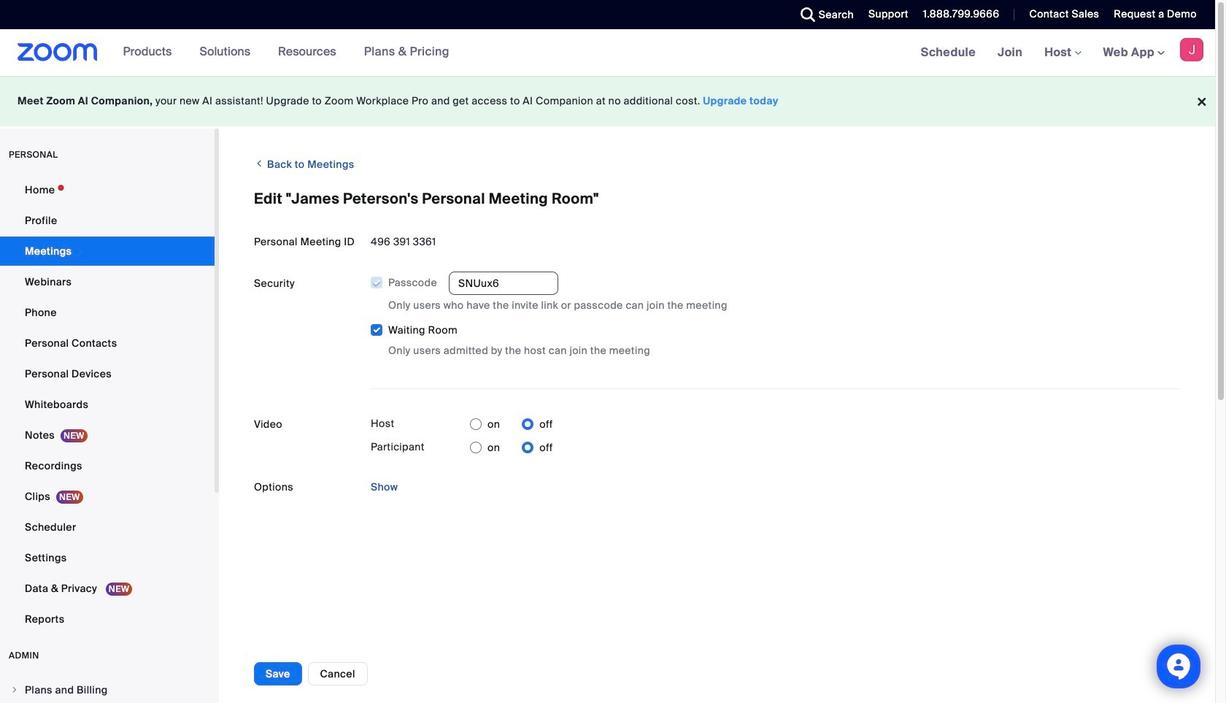 Task type: locate. For each thing, give the bounding box(es) containing it.
meetings navigation
[[910, 29, 1216, 77]]

footer
[[0, 76, 1216, 126]]

option group
[[470, 413, 553, 436], [470, 436, 553, 459]]

banner
[[0, 29, 1216, 77]]

product information navigation
[[112, 29, 461, 76]]

menu item
[[0, 676, 215, 703]]

group
[[370, 272, 1181, 359]]

zoom logo image
[[18, 43, 98, 61]]

2 option group from the top
[[470, 436, 553, 459]]



Task type: vqa. For each thing, say whether or not it's contained in the screenshot.
edit,
no



Task type: describe. For each thing, give the bounding box(es) containing it.
profile picture image
[[1181, 38, 1204, 61]]

personal menu menu
[[0, 175, 215, 635]]

left image
[[254, 156, 265, 171]]

1 option group from the top
[[470, 413, 553, 436]]

right image
[[10, 686, 19, 694]]



